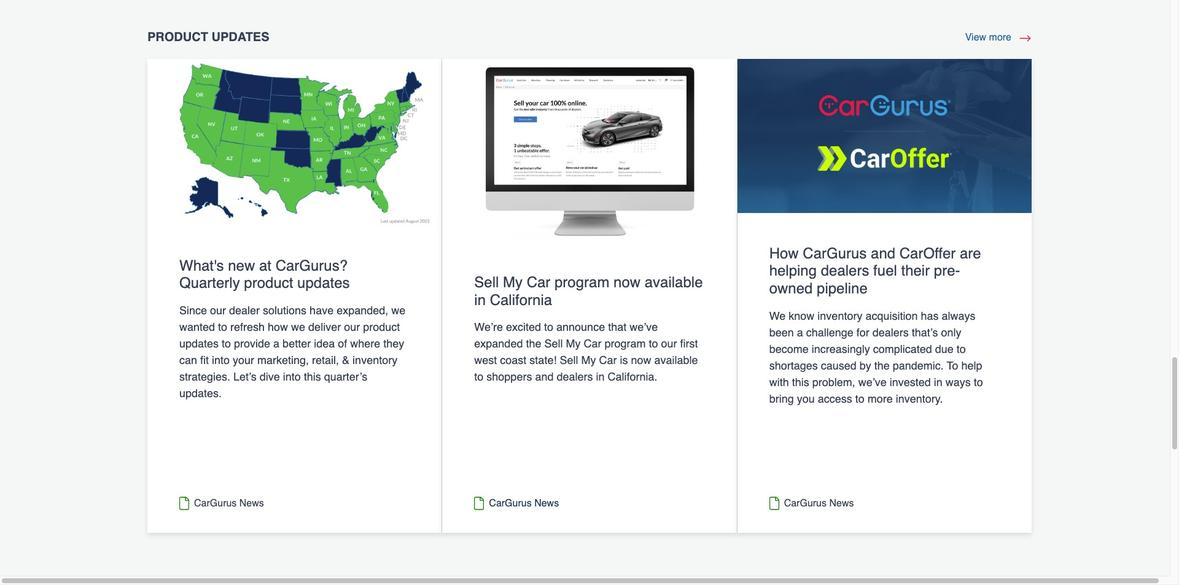 Task type: locate. For each thing, give the bounding box(es) containing it.
been
[[769, 326, 794, 339]]

2 image to illustrate article content image from the left
[[442, 59, 737, 242]]

news
[[239, 498, 264, 509], [534, 498, 559, 509], [829, 498, 854, 509]]

0 horizontal spatial my
[[503, 274, 523, 291]]

our up of
[[344, 321, 360, 334]]

1 horizontal spatial more
[[989, 32, 1012, 43]]

news for dealers
[[829, 498, 854, 509]]

bring
[[769, 392, 794, 405]]

now right is
[[631, 354, 651, 367]]

the
[[526, 337, 541, 350], [874, 359, 890, 372]]

3 news from the left
[[829, 498, 854, 509]]

0 vertical spatial more
[[989, 32, 1012, 43]]

2 horizontal spatial dealers
[[873, 326, 909, 339]]

1 vertical spatial into
[[283, 370, 301, 383]]

into right the fit
[[212, 354, 230, 367]]

2 horizontal spatial news
[[829, 498, 854, 509]]

0 horizontal spatial our
[[210, 304, 226, 317]]

0 horizontal spatial dealers
[[557, 371, 593, 383]]

now inside we're excited to announce that we've expanded the sell my car program to our first west coast state! sell my car is now available to shoppers and dealers in california.
[[631, 354, 651, 367]]

1 vertical spatial my
[[566, 337, 581, 350]]

program inside sell my car program now available in california
[[555, 274, 610, 291]]

0 vertical spatial dealers
[[821, 263, 869, 280]]

0 vertical spatial available
[[645, 274, 703, 291]]

excited
[[506, 321, 541, 334]]

cargurus news
[[194, 498, 264, 509], [489, 498, 559, 509], [784, 498, 854, 509]]

caroffer
[[900, 245, 956, 262]]

product down at
[[244, 275, 293, 292]]

0 vertical spatial my
[[503, 274, 523, 291]]

inventory up challenge
[[818, 310, 863, 322]]

2 cargurus news from the left
[[489, 498, 559, 509]]

a inside we know inventory acquisition has always been a challenge for dealers that's only become increasingly complicated due to shortages caused by the pandemic. to help with this problem, we've invested in ways to bring you access to more inventory.
[[797, 326, 803, 339]]

a down how
[[273, 337, 280, 350]]

1 vertical spatial we
[[291, 321, 305, 334]]

0 horizontal spatial more
[[868, 392, 893, 405]]

acquisition
[[866, 310, 918, 322]]

1 horizontal spatial inventory
[[818, 310, 863, 322]]

1 horizontal spatial the
[[874, 359, 890, 372]]

shortages
[[769, 359, 818, 372]]

0 vertical spatial our
[[210, 304, 226, 317]]

a down know
[[797, 326, 803, 339]]

we've
[[630, 321, 658, 334], [858, 376, 887, 389]]

to left refresh
[[218, 321, 227, 334]]

1 horizontal spatial we
[[391, 304, 406, 317]]

0 vertical spatial car
[[527, 274, 551, 291]]

dealers
[[821, 263, 869, 280], [873, 326, 909, 339], [557, 371, 593, 383]]

1 horizontal spatial into
[[283, 370, 301, 383]]

3 image to illustrate article content image from the left
[[737, 59, 1032, 213]]

news for in
[[534, 498, 559, 509]]

we know inventory acquisition has always been a challenge for dealers that's only become increasingly complicated due to shortages caused by the pandemic. to help with this problem, we've invested in ways to bring you access to more inventory.
[[769, 310, 983, 405]]

1 vertical spatial inventory
[[353, 354, 397, 367]]

the up state!
[[526, 337, 541, 350]]

in left california. at the bottom right
[[596, 371, 605, 383]]

to right access
[[855, 392, 865, 405]]

0 horizontal spatial we
[[291, 321, 305, 334]]

available inside sell my car program now available in california
[[645, 274, 703, 291]]

and up fuel
[[871, 245, 896, 262]]

1 horizontal spatial image to illustrate article content image
[[442, 59, 737, 242]]

0 horizontal spatial inventory
[[353, 354, 397, 367]]

0 vertical spatial inventory
[[818, 310, 863, 322]]

0 horizontal spatial updates
[[179, 337, 219, 350]]

0 horizontal spatial cargurus news
[[194, 498, 264, 509]]

inventory.
[[896, 392, 943, 405]]

inventory
[[818, 310, 863, 322], [353, 354, 397, 367]]

new
[[228, 257, 255, 274]]

pandemic.
[[893, 359, 944, 372]]

0 vertical spatial program
[[555, 274, 610, 291]]

1 horizontal spatial our
[[344, 321, 360, 334]]

and
[[871, 245, 896, 262], [535, 371, 554, 383]]

a
[[797, 326, 803, 339], [273, 337, 280, 350]]

0 horizontal spatial news
[[239, 498, 264, 509]]

long arrow right image
[[1019, 30, 1032, 45]]

0 horizontal spatial image to illustrate article content image
[[147, 59, 442, 225]]

wanted
[[179, 321, 215, 334]]

0 vertical spatial the
[[526, 337, 541, 350]]

0 horizontal spatial a
[[273, 337, 280, 350]]

1 vertical spatial and
[[535, 371, 554, 383]]

updates
[[297, 275, 350, 292], [179, 337, 219, 350]]

1 horizontal spatial dealers
[[821, 263, 869, 280]]

in inside we know inventory acquisition has always been a challenge for dealers that's only become increasingly complicated due to shortages caused by the pandemic. to help with this problem, we've invested in ways to bring you access to more inventory.
[[934, 376, 943, 389]]

1 vertical spatial more
[[868, 392, 893, 405]]

to down "help"
[[974, 376, 983, 389]]

0 vertical spatial we've
[[630, 321, 658, 334]]

2 vertical spatial our
[[661, 337, 677, 350]]

more right view on the right
[[989, 32, 1012, 43]]

dive
[[260, 370, 280, 383]]

1 horizontal spatial product
[[363, 321, 400, 334]]

owned
[[769, 280, 813, 297]]

updates down cargurus?
[[297, 275, 350, 292]]

dealers down "acquisition"
[[873, 326, 909, 339]]

available
[[645, 274, 703, 291], [654, 354, 698, 367]]

1 horizontal spatial news
[[534, 498, 559, 509]]

can
[[179, 354, 197, 367]]

0 horizontal spatial product
[[244, 275, 293, 292]]

1 image to illustrate article content image from the left
[[147, 59, 442, 225]]

program up is
[[605, 337, 646, 350]]

into
[[212, 354, 230, 367], [283, 370, 301, 383]]

access
[[818, 392, 852, 405]]

coast
[[500, 354, 527, 367]]

to down west
[[474, 371, 484, 383]]

to
[[218, 321, 227, 334], [544, 321, 553, 334], [222, 337, 231, 350], [649, 337, 658, 350], [957, 343, 966, 356], [474, 371, 484, 383], [974, 376, 983, 389], [855, 392, 865, 405]]

1 vertical spatial program
[[605, 337, 646, 350]]

our left first
[[661, 337, 677, 350]]

my
[[503, 274, 523, 291], [566, 337, 581, 350], [581, 354, 596, 367]]

we're excited to announce that we've expanded the sell my car program to our first west coast state! sell my car is now available to shoppers and dealers in california.
[[474, 321, 698, 383]]

we up they
[[391, 304, 406, 317]]

2 horizontal spatial our
[[661, 337, 677, 350]]

cargurus inside how cargurus and caroffer are helping dealers fuel their pre- owned pipeline
[[803, 245, 867, 262]]

1 vertical spatial available
[[654, 354, 698, 367]]

car down announce
[[584, 337, 602, 350]]

1 vertical spatial dealers
[[873, 326, 909, 339]]

1 horizontal spatial my
[[566, 337, 581, 350]]

1 vertical spatial product
[[363, 321, 400, 334]]

2 horizontal spatial in
[[934, 376, 943, 389]]

dealers up pipeline on the right of the page
[[821, 263, 869, 280]]

1 horizontal spatial updates
[[297, 275, 350, 292]]

and inside we're excited to announce that we've expanded the sell my car program to our first west coast state! sell my car is now available to shoppers and dealers in california.
[[535, 371, 554, 383]]

product up they
[[363, 321, 400, 334]]

image to illustrate article content image for caroffer
[[737, 59, 1032, 213]]

how cargurus and caroffer are helping dealers fuel their pre- owned pipeline
[[769, 245, 981, 297]]

fuel
[[873, 263, 897, 280]]

program
[[555, 274, 610, 291], [605, 337, 646, 350]]

inventory down where
[[353, 354, 397, 367]]

dealers down announce
[[557, 371, 593, 383]]

program up announce
[[555, 274, 610, 291]]

2 news from the left
[[534, 498, 559, 509]]

they
[[383, 337, 404, 350]]

we
[[391, 304, 406, 317], [291, 321, 305, 334]]

the right by
[[874, 359, 890, 372]]

car up california
[[527, 274, 551, 291]]

this up you
[[792, 376, 809, 389]]

sell up state!
[[544, 337, 563, 350]]

this down retail,
[[304, 370, 321, 383]]

updates inside what's new at cargurus? quarterly product updates
[[297, 275, 350, 292]]

and inside how cargurus and caroffer are helping dealers fuel their pre- owned pipeline
[[871, 245, 896, 262]]

at
[[259, 257, 271, 274]]

our inside we're excited to announce that we've expanded the sell my car program to our first west coast state! sell my car is now available to shoppers and dealers in california.
[[661, 337, 677, 350]]

expanded
[[474, 337, 523, 350]]

news for updates
[[239, 498, 264, 509]]

car left is
[[599, 354, 617, 367]]

0 horizontal spatial we've
[[630, 321, 658, 334]]

3 cargurus news from the left
[[784, 498, 854, 509]]

our right since
[[210, 304, 226, 317]]

caused
[[821, 359, 857, 372]]

1 vertical spatial the
[[874, 359, 890, 372]]

and down state!
[[535, 371, 554, 383]]

1 vertical spatial our
[[344, 321, 360, 334]]

to right due
[[957, 343, 966, 356]]

california
[[490, 291, 552, 309]]

2 horizontal spatial cargurus news
[[784, 498, 854, 509]]

0 horizontal spatial the
[[526, 337, 541, 350]]

0 vertical spatial sell
[[474, 274, 499, 291]]

into down 'marketing,'
[[283, 370, 301, 383]]

0 vertical spatial product
[[244, 275, 293, 292]]

1 horizontal spatial this
[[792, 376, 809, 389]]

view
[[965, 32, 986, 43]]

1 horizontal spatial we've
[[858, 376, 887, 389]]

now up that
[[614, 274, 641, 291]]

cargurus news for how cargurus and caroffer are helping dealers fuel their pre- owned pipeline
[[784, 498, 854, 509]]

our
[[210, 304, 226, 317], [344, 321, 360, 334], [661, 337, 677, 350]]

sell right state!
[[560, 354, 578, 367]]

2 horizontal spatial image to illustrate article content image
[[737, 59, 1032, 213]]

we've down by
[[858, 376, 887, 389]]

1 vertical spatial now
[[631, 354, 651, 367]]

we've right that
[[630, 321, 658, 334]]

more inside we know inventory acquisition has always been a challenge for dealers that's only become increasingly complicated due to shortages caused by the pandemic. to help with this problem, we've invested in ways to bring you access to more inventory.
[[868, 392, 893, 405]]

view more
[[965, 32, 1012, 43]]

increasingly
[[812, 343, 870, 356]]

car
[[527, 274, 551, 291], [584, 337, 602, 350], [599, 354, 617, 367]]

strategies.
[[179, 370, 230, 383]]

1 vertical spatial updates
[[179, 337, 219, 350]]

cargurus for sell my car program now available in california
[[489, 498, 532, 509]]

0 horizontal spatial this
[[304, 370, 321, 383]]

we up better
[[291, 321, 305, 334]]

image to illustrate article content image
[[147, 59, 442, 225], [442, 59, 737, 242], [737, 59, 1032, 213]]

0 vertical spatial now
[[614, 274, 641, 291]]

my inside sell my car program now available in california
[[503, 274, 523, 291]]

cargurus for what's new at cargurus? quarterly product updates
[[194, 498, 237, 509]]

2 horizontal spatial my
[[581, 354, 596, 367]]

now
[[614, 274, 641, 291], [631, 354, 651, 367]]

that's
[[912, 326, 938, 339]]

sell inside sell my car program now available in california
[[474, 274, 499, 291]]

know
[[789, 310, 815, 322]]

0 horizontal spatial and
[[535, 371, 554, 383]]

1 horizontal spatial and
[[871, 245, 896, 262]]

sell
[[474, 274, 499, 291], [544, 337, 563, 350], [560, 354, 578, 367]]

1 horizontal spatial a
[[797, 326, 803, 339]]

0 vertical spatial updates
[[297, 275, 350, 292]]

announce
[[556, 321, 605, 334]]

1 vertical spatial we've
[[858, 376, 887, 389]]

the inside we're excited to announce that we've expanded the sell my car program to our first west coast state! sell my car is now available to shoppers and dealers in california.
[[526, 337, 541, 350]]

0 vertical spatial and
[[871, 245, 896, 262]]

west
[[474, 354, 497, 367]]

inventory inside we know inventory acquisition has always been a challenge for dealers that's only become increasingly complicated due to shortages caused by the pandemic. to help with this problem, we've invested in ways to bring you access to more inventory.
[[818, 310, 863, 322]]

how
[[268, 321, 288, 334]]

updates down wanted
[[179, 337, 219, 350]]

sell up california
[[474, 274, 499, 291]]

2 vertical spatial car
[[599, 354, 617, 367]]

we've inside we're excited to announce that we've expanded the sell my car program to our first west coast state! sell my car is now available to shoppers and dealers in california.
[[630, 321, 658, 334]]

more down invested
[[868, 392, 893, 405]]

your
[[233, 354, 254, 367]]

0 vertical spatial into
[[212, 354, 230, 367]]

1 cargurus news from the left
[[194, 498, 264, 509]]

2 vertical spatial dealers
[[557, 371, 593, 383]]

1 horizontal spatial cargurus news
[[489, 498, 559, 509]]

in left ways
[[934, 376, 943, 389]]

we
[[769, 310, 786, 322]]

1 horizontal spatial in
[[596, 371, 605, 383]]

dealers inside we're excited to announce that we've expanded the sell my car program to our first west coast state! sell my car is now available to shoppers and dealers in california.
[[557, 371, 593, 383]]

1 news from the left
[[239, 498, 264, 509]]

in up we're
[[474, 291, 486, 309]]

you
[[797, 392, 815, 405]]

0 horizontal spatial in
[[474, 291, 486, 309]]



Task type: vqa. For each thing, say whether or not it's contained in the screenshot.
the email
no



Task type: describe. For each thing, give the bounding box(es) containing it.
inventory inside the since our dealer solutions have expanded, we wanted to refresh how we deliver our product updates to provide a better idea of where they can fit into your marketing, retail, & inventory strategies. let's dive into this quarter's updates.
[[353, 354, 397, 367]]

how
[[769, 245, 799, 262]]

deliver
[[308, 321, 341, 334]]

better
[[283, 337, 311, 350]]

where
[[350, 337, 380, 350]]

help
[[962, 359, 982, 372]]

since
[[179, 304, 207, 317]]

solutions
[[263, 304, 307, 317]]

what's
[[179, 257, 224, 274]]

dealer
[[229, 304, 260, 317]]

problem,
[[812, 376, 855, 389]]

we've inside we know inventory acquisition has always been a challenge for dealers that's only become increasingly complicated due to shortages caused by the pandemic. to help with this problem, we've invested in ways to bring you access to more inventory.
[[858, 376, 887, 389]]

updates.
[[179, 387, 222, 400]]

always
[[942, 310, 976, 322]]

now inside sell my car program now available in california
[[614, 274, 641, 291]]

2 vertical spatial sell
[[560, 354, 578, 367]]

we're
[[474, 321, 503, 334]]

marketing,
[[257, 354, 309, 367]]

image to illustrate article content image for cargurus?
[[147, 59, 442, 225]]

cargurus for how cargurus and caroffer are helping dealers fuel their pre- owned pipeline
[[784, 498, 827, 509]]

helping
[[769, 263, 817, 280]]

are
[[960, 245, 981, 262]]

product
[[147, 30, 208, 44]]

since our dealer solutions have expanded, we wanted to refresh how we deliver our product updates to provide a better idea of where they can fit into your marketing, retail, & inventory strategies. let's dive into this quarter's updates.
[[179, 304, 406, 400]]

available inside we're excited to announce that we've expanded the sell my car program to our first west coast state! sell my car is now available to shoppers and dealers in california.
[[654, 354, 698, 367]]

fit
[[200, 354, 209, 367]]

for
[[857, 326, 870, 339]]

to left first
[[649, 337, 658, 350]]

invested
[[890, 376, 931, 389]]

program inside we're excited to announce that we've expanded the sell my car program to our first west coast state! sell my car is now available to shoppers and dealers in california.
[[605, 337, 646, 350]]

challenge
[[806, 326, 854, 339]]

a inside the since our dealer solutions have expanded, we wanted to refresh how we deliver our product updates to provide a better idea of where they can fit into your marketing, retail, & inventory strategies. let's dive into this quarter's updates.
[[273, 337, 280, 350]]

to left provide
[[222, 337, 231, 350]]

with
[[769, 376, 789, 389]]

this inside the since our dealer solutions have expanded, we wanted to refresh how we deliver our product updates to provide a better idea of where they can fit into your marketing, retail, & inventory strategies. let's dive into this quarter's updates.
[[304, 370, 321, 383]]

our for what's new at cargurus? quarterly product updates
[[344, 321, 360, 334]]

in inside sell my car program now available in california
[[474, 291, 486, 309]]

dealers inside how cargurus and caroffer are helping dealers fuel their pre- owned pipeline
[[821, 263, 869, 280]]

cargurus news for sell my car program now available in california
[[489, 498, 559, 509]]

the inside we know inventory acquisition has always been a challenge for dealers that's only become increasingly complicated due to shortages caused by the pandemic. to help with this problem, we've invested in ways to bring you access to more inventory.
[[874, 359, 890, 372]]

sell my car program now available in california
[[474, 274, 703, 309]]

complicated
[[873, 343, 932, 356]]

quarter's
[[324, 370, 367, 383]]

state!
[[530, 354, 557, 367]]

1 vertical spatial sell
[[544, 337, 563, 350]]

quarterly
[[179, 275, 240, 292]]

ways
[[946, 376, 971, 389]]

their
[[901, 263, 930, 280]]

expanded,
[[337, 304, 388, 317]]

of
[[338, 337, 347, 350]]

image to illustrate article content image for program
[[442, 59, 737, 242]]

1 vertical spatial car
[[584, 337, 602, 350]]

2 vertical spatial my
[[581, 354, 596, 367]]

0 vertical spatial we
[[391, 304, 406, 317]]

by
[[860, 359, 871, 372]]

refresh
[[230, 321, 265, 334]]

car inside sell my car program now available in california
[[527, 274, 551, 291]]

retail,
[[312, 354, 339, 367]]

shoppers
[[487, 371, 532, 383]]

our for sell my car program now available in california
[[661, 337, 677, 350]]

let's
[[233, 370, 257, 383]]

in inside we're excited to announce that we've expanded the sell my car program to our first west coast state! sell my car is now available to shoppers and dealers in california.
[[596, 371, 605, 383]]

what's new at cargurus? quarterly product updates
[[179, 257, 350, 292]]

view more link
[[965, 30, 1032, 45]]

california.
[[608, 371, 657, 383]]

cargurus?
[[276, 257, 348, 274]]

first
[[680, 337, 698, 350]]

only
[[941, 326, 962, 339]]

become
[[769, 343, 809, 356]]

due
[[935, 343, 954, 356]]

idea
[[314, 337, 335, 350]]

0 horizontal spatial into
[[212, 354, 230, 367]]

pre-
[[934, 263, 960, 280]]

&
[[342, 354, 350, 367]]

cargurus news for what's new at cargurus? quarterly product updates
[[194, 498, 264, 509]]

pipeline
[[817, 280, 868, 297]]

that
[[608, 321, 627, 334]]

to
[[947, 359, 958, 372]]

updates
[[212, 30, 269, 44]]

product inside the since our dealer solutions have expanded, we wanted to refresh how we deliver our product updates to provide a better idea of where they can fit into your marketing, retail, & inventory strategies. let's dive into this quarter's updates.
[[363, 321, 400, 334]]

is
[[620, 354, 628, 367]]

have
[[310, 304, 334, 317]]

to right excited
[[544, 321, 553, 334]]

this inside we know inventory acquisition has always been a challenge for dealers that's only become increasingly complicated due to shortages caused by the pandemic. to help with this problem, we've invested in ways to bring you access to more inventory.
[[792, 376, 809, 389]]

dealers inside we know inventory acquisition has always been a challenge for dealers that's only become increasingly complicated due to shortages caused by the pandemic. to help with this problem, we've invested in ways to bring you access to more inventory.
[[873, 326, 909, 339]]

provide
[[234, 337, 270, 350]]

product inside what's new at cargurus? quarterly product updates
[[244, 275, 293, 292]]

has
[[921, 310, 939, 322]]

updates inside the since our dealer solutions have expanded, we wanted to refresh how we deliver our product updates to provide a better idea of where they can fit into your marketing, retail, & inventory strategies. let's dive into this quarter's updates.
[[179, 337, 219, 350]]

product updates
[[147, 30, 269, 44]]



